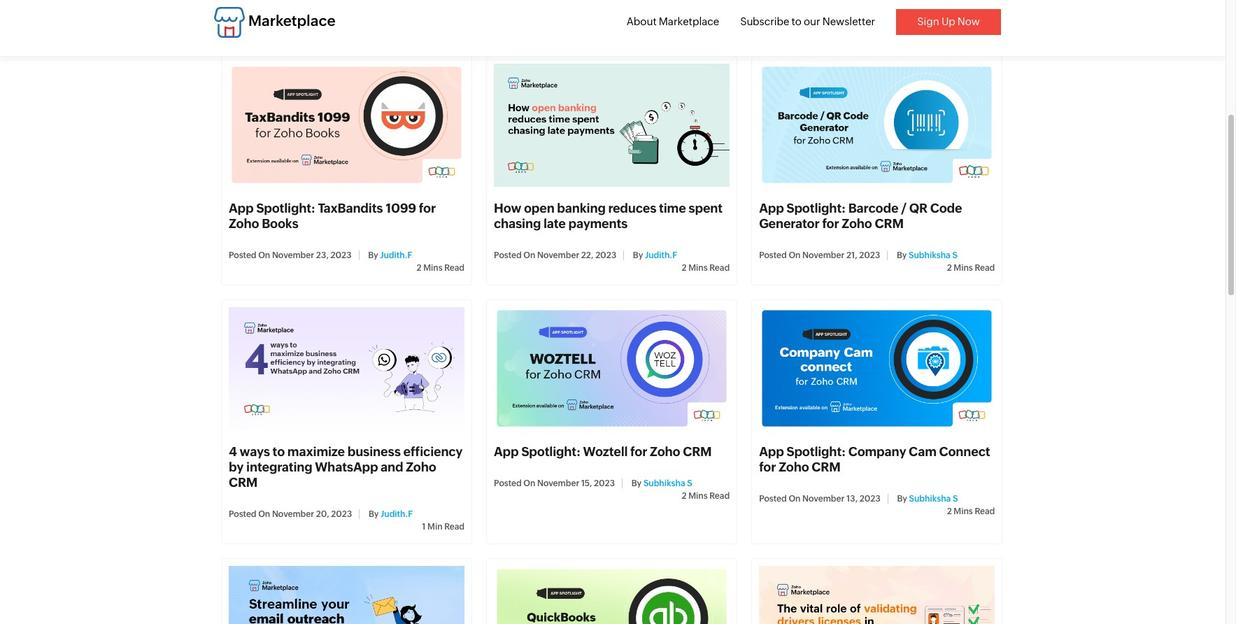Task type: locate. For each thing, give the bounding box(es) containing it.
app inside app spotlight: company cam connect for zoho crm
[[760, 445, 784, 459]]

now
[[958, 15, 981, 27]]

by right the 23,
[[368, 251, 378, 261]]

2 for app spotlight: company cam connect for zoho crm
[[948, 507, 953, 517]]

judith.f link down the 1099
[[380, 251, 413, 261]]

payments
[[569, 216, 628, 231]]

by down 4
[[229, 460, 244, 475]]

judith.f for business
[[381, 510, 413, 520]]

by left our
[[762, 20, 772, 29]]

on for app spotlight: company cam connect for zoho crm
[[789, 495, 801, 504]]

2 mins read for app spotlight: company cam connect for zoho crm
[[948, 507, 996, 517]]

by judith.f down the 1099
[[367, 251, 413, 261]]

27,
[[316, 20, 327, 29], [711, 20, 722, 29]]

by subhiksha s down qr
[[896, 251, 958, 261]]

21,
[[847, 251, 858, 261]]

by judith.f for business
[[367, 510, 413, 520]]

by down reduces
[[633, 251, 644, 261]]

by
[[762, 20, 772, 29], [368, 251, 378, 261], [633, 251, 644, 261], [897, 251, 908, 261], [229, 460, 244, 475], [632, 479, 642, 489], [898, 495, 908, 504], [369, 510, 379, 520]]

posted
[[229, 20, 257, 29], [624, 20, 652, 29], [229, 251, 257, 261], [494, 251, 522, 261], [760, 251, 787, 261], [494, 479, 522, 489], [760, 495, 787, 504], [229, 510, 257, 520]]

november for app spotlight: woztell for zoho crm
[[538, 479, 580, 489]]

by judith.f for time
[[632, 251, 678, 261]]

by judith.f
[[367, 251, 413, 261], [632, 251, 678, 261], [367, 510, 413, 520]]

by judith.f down and on the left bottom of page
[[367, 510, 413, 520]]

app spotlight: barcode / qr code generator for zoho crm image
[[760, 64, 996, 187]]

by down app spotlight: woztell for zoho crm link
[[632, 479, 642, 489]]

0 horizontal spatial marketplace
[[249, 13, 336, 30]]

4
[[229, 445, 237, 459]]

0 vertical spatial to
[[792, 15, 802, 27]]

subhiksha for app spotlight: barcode / qr code generator for zoho crm
[[909, 251, 951, 261]]

read for app spotlight: taxbandits 1099 for zoho books
[[445, 263, 465, 273]]

zoho
[[229, 216, 259, 231], [842, 216, 873, 231], [650, 445, 681, 459], [406, 460, 437, 475], [779, 460, 810, 475]]

business
[[348, 445, 401, 459]]

judith.f for for
[[380, 251, 413, 261]]

/
[[902, 201, 907, 216]]

2 for app spotlight: woztell for zoho crm
[[682, 492, 687, 501]]

subhiksha s link
[[774, 20, 823, 29], [909, 251, 958, 261], [644, 479, 693, 489], [910, 495, 959, 504]]

app spotlight: company cam connect for zoho crm link
[[760, 445, 991, 475]]

on for how open banking reduces time spent chasing late payments
[[524, 251, 536, 261]]

app up posted on november 23, 2023
[[229, 201, 254, 216]]

code
[[931, 201, 963, 216]]

for right the 1099
[[419, 201, 436, 216]]

posted on november 27, 2023
[[229, 20, 350, 29], [624, 20, 745, 29]]

spotlight: up books
[[256, 201, 316, 216]]

judith.f link down 'time'
[[645, 251, 678, 261]]

2023 for app spotlight: taxbandits 1099 for zoho books
[[331, 251, 352, 261]]

posted on november 22, 2023
[[494, 251, 617, 261]]

posted on november 21, 2023
[[760, 251, 881, 261]]

app spotlight: taxbandits 1099 for zoho books link
[[229, 201, 436, 231]]

s for app spotlight: barcode / qr code generator for zoho crm
[[953, 251, 958, 261]]

barcode
[[849, 201, 899, 216]]

read for app spotlight: company cam connect for zoho crm
[[975, 507, 996, 517]]

november
[[272, 20, 314, 29], [667, 20, 709, 29], [272, 251, 314, 261], [538, 251, 580, 261], [803, 251, 845, 261], [538, 479, 580, 489], [803, 495, 845, 504], [272, 510, 314, 520]]

app spotlight: woztell for zoho crm image
[[494, 307, 730, 431]]

by for app spotlight: company cam connect for zoho crm
[[898, 495, 908, 504]]

by subhiksha s for app spotlight: barcode / qr code generator for zoho crm
[[896, 251, 958, 261]]

app up posted on november 13, 2023
[[760, 445, 784, 459]]

0 horizontal spatial 27,
[[316, 20, 327, 29]]

subhiksha down cam
[[910, 495, 952, 504]]

2
[[942, 20, 947, 29], [417, 263, 422, 273], [682, 263, 687, 273], [948, 263, 953, 273], [682, 492, 687, 501], [948, 507, 953, 517]]

crm inside app spotlight: company cam connect for zoho crm
[[812, 460, 841, 475]]

zoho down barcode
[[842, 216, 873, 231]]

subhiksha for app spotlight: company cam connect for zoho crm
[[910, 495, 952, 504]]

app spotlight: taxbandits 1099 for zoho books image
[[229, 64, 465, 187]]

1 horizontal spatial 27,
[[711, 20, 722, 29]]

2023 for app spotlight: barcode / qr code generator for zoho crm
[[860, 251, 881, 261]]

spotlight: inside app spotlight: barcode / qr code generator for zoho crm
[[787, 201, 846, 216]]

subhiksha
[[774, 20, 816, 29], [909, 251, 951, 261], [644, 479, 686, 489], [910, 495, 952, 504]]

4 ways to maximize business efficiency by integrating whatsapp and zoho crm link
[[229, 445, 463, 490]]

judith.f link for time
[[645, 251, 678, 261]]

posted for 4 ways to maximize business efficiency by integrating whatsapp and zoho crm
[[229, 510, 257, 520]]

mins for app spotlight: woztell for zoho crm
[[689, 492, 708, 501]]

mins
[[948, 20, 968, 29], [424, 263, 443, 273], [689, 263, 708, 273], [954, 263, 974, 273], [689, 492, 708, 501], [954, 507, 974, 517]]

spotlight: inside app spotlight: company cam connect for zoho crm
[[787, 445, 846, 459]]

by subhiksha s
[[760, 20, 823, 29], [896, 251, 958, 261], [630, 479, 693, 489], [896, 495, 959, 504]]

1 horizontal spatial posted on november 27, 2023
[[624, 20, 745, 29]]

by for app spotlight: barcode / qr code generator for zoho crm
[[897, 251, 908, 261]]

subscribe to our newsletter
[[741, 15, 876, 27]]

read
[[969, 20, 990, 29], [445, 263, 465, 273], [710, 263, 730, 273], [975, 263, 996, 273], [710, 492, 730, 501], [975, 507, 996, 517], [445, 523, 465, 532]]

spotlight: up generator on the right of the page
[[787, 201, 846, 216]]

1099
[[386, 201, 417, 216]]

qr
[[910, 201, 928, 216]]

s for app spotlight: company cam connect for zoho crm
[[953, 495, 959, 504]]

by down the "/"
[[897, 251, 908, 261]]

by inside 4 ways to maximize business efficiency by integrating whatsapp and zoho crm
[[229, 460, 244, 475]]

up
[[942, 15, 956, 27]]

on
[[258, 20, 270, 29], [654, 20, 665, 29], [258, 251, 270, 261], [524, 251, 536, 261], [789, 251, 801, 261], [524, 479, 536, 489], [789, 495, 801, 504], [258, 510, 270, 520]]

company
[[849, 445, 907, 459]]

connect
[[940, 445, 991, 459]]

late
[[544, 216, 566, 231]]

20,
[[316, 510, 329, 520]]

judith.f link
[[380, 251, 413, 261], [645, 251, 678, 261], [381, 510, 413, 520]]

2023 for how open banking reduces time spent chasing late payments
[[596, 251, 617, 261]]

how open banking reduces time spent chasing late payments link
[[494, 201, 723, 231]]

spotlight: up posted on november 13, 2023
[[787, 445, 846, 459]]

app
[[229, 201, 254, 216], [760, 201, 784, 216], [494, 445, 519, 459], [760, 445, 784, 459]]

how open banking reduces time spent chasing late payments image
[[494, 64, 730, 187]]

app spotlight: woztell for zoho crm
[[494, 445, 712, 459]]

zoho inside 4 ways to maximize business efficiency by integrating whatsapp and zoho crm
[[406, 460, 437, 475]]

app up generator on the right of the page
[[760, 201, 784, 216]]

posted for how open banking reduces time spent chasing late payments
[[494, 251, 522, 261]]

spotlight: inside "app spotlight: taxbandits 1099 for zoho books"
[[256, 201, 316, 216]]

mins for app spotlight: barcode / qr code generator for zoho crm
[[954, 263, 974, 273]]

subhiksha down app spotlight: woztell for zoho crm
[[644, 479, 686, 489]]

by for app spotlight: taxbandits 1099 for zoho books
[[368, 251, 378, 261]]

by for 4 ways to maximize business efficiency by integrating whatsapp and zoho crm
[[369, 510, 379, 520]]

app for app spotlight: company cam connect for zoho crm
[[760, 445, 784, 459]]

app for app spotlight: woztell for zoho crm
[[494, 445, 519, 459]]

reduces
[[609, 201, 657, 216]]

by down app spotlight: company cam connect for zoho crm
[[898, 495, 908, 504]]

marketplace
[[249, 13, 336, 30], [659, 15, 720, 27]]

sign up now
[[918, 15, 981, 27]]

to up integrating
[[273, 445, 285, 459]]

zoho up posted on november 13, 2023
[[779, 460, 810, 475]]

by subhiksha s down app spotlight: woztell for zoho crm
[[630, 479, 693, 489]]

app inside app spotlight: barcode / qr code generator for zoho crm
[[760, 201, 784, 216]]

2 mins read
[[942, 20, 990, 29], [417, 263, 465, 273], [682, 263, 730, 273], [948, 263, 996, 273], [682, 492, 730, 501], [948, 507, 996, 517]]

for
[[419, 201, 436, 216], [823, 216, 840, 231], [631, 445, 648, 459], [760, 460, 777, 475]]

2 27, from the left
[[711, 20, 722, 29]]

subhiksha down qr
[[909, 251, 951, 261]]

subscribe
[[741, 15, 790, 27]]

and
[[381, 460, 404, 475]]

1 vertical spatial to
[[273, 445, 285, 459]]

app for app spotlight: barcode / qr code generator for zoho crm
[[760, 201, 784, 216]]

2023
[[329, 20, 350, 29], [724, 20, 745, 29], [331, 251, 352, 261], [596, 251, 617, 261], [860, 251, 881, 261], [594, 479, 615, 489], [860, 495, 881, 504], [331, 510, 352, 520]]

the vital role of validating drivers' licenses in delivery services image
[[760, 567, 996, 624]]

s
[[817, 20, 823, 29], [953, 251, 958, 261], [688, 479, 693, 489], [953, 495, 959, 504]]

1 horizontal spatial to
[[792, 15, 802, 27]]

judith.f down 'time'
[[645, 251, 678, 261]]

about marketplace link
[[627, 15, 720, 27]]

to
[[792, 15, 802, 27], [273, 445, 285, 459]]

for inside app spotlight: company cam connect for zoho crm
[[760, 460, 777, 475]]

crm inside app spotlight: barcode / qr code generator for zoho crm
[[875, 216, 904, 231]]

read for app spotlight: barcode / qr code generator for zoho crm
[[975, 263, 996, 273]]

1 min read
[[422, 523, 465, 532]]

0 horizontal spatial posted on november 27, 2023
[[229, 20, 350, 29]]

for up posted on november 13, 2023
[[760, 460, 777, 475]]

to left our
[[792, 15, 802, 27]]

zoho inside app spotlight: barcode / qr code generator for zoho crm
[[842, 216, 873, 231]]

time
[[659, 201, 686, 216]]

4 ways to maximize business efficiency by integrating whatsapp and zoho crm image
[[229, 307, 465, 431]]

mins for app spotlight: company cam connect for zoho crm
[[954, 507, 974, 517]]

by judith.f down 'time'
[[632, 251, 678, 261]]

2 for app spotlight: taxbandits 1099 for zoho books
[[417, 263, 422, 273]]

0 horizontal spatial to
[[273, 445, 285, 459]]

23,
[[316, 251, 329, 261]]

how open banking reduces time spent chasing late payments
[[494, 201, 723, 231]]

2023 for app spotlight: company cam connect for zoho crm
[[860, 495, 881, 504]]

app inside "app spotlight: taxbandits 1099 for zoho books"
[[229, 201, 254, 216]]

zoho left books
[[229, 216, 259, 231]]

judith.f down and on the left bottom of page
[[381, 510, 413, 520]]

app up posted on november 15, 2023
[[494, 445, 519, 459]]

judith.f down the 1099
[[380, 251, 413, 261]]

for up posted on november 21, 2023
[[823, 216, 840, 231]]

spotlight: up posted on november 15, 2023
[[522, 445, 581, 459]]

spotlight:
[[256, 201, 316, 216], [787, 201, 846, 216], [522, 445, 581, 459], [787, 445, 846, 459]]

crm inside 4 ways to maximize business efficiency by integrating whatsapp and zoho crm
[[229, 476, 258, 490]]

crm
[[875, 216, 904, 231], [683, 445, 712, 459], [812, 460, 841, 475], [229, 476, 258, 490]]

open
[[524, 201, 555, 216]]

judith.f link down and on the left bottom of page
[[381, 510, 413, 520]]

banking
[[557, 201, 606, 216]]

zoho down the "efficiency" at the bottom left
[[406, 460, 437, 475]]

november for 4 ways to maximize business efficiency by integrating whatsapp and zoho crm
[[272, 510, 314, 520]]

by right 20, on the bottom left of the page
[[369, 510, 379, 520]]

posted for app spotlight: woztell for zoho crm
[[494, 479, 522, 489]]

judith.f for time
[[645, 251, 678, 261]]

judith.f
[[380, 251, 413, 261], [645, 251, 678, 261], [381, 510, 413, 520]]

by subhiksha s down cam
[[896, 495, 959, 504]]



Task type: vqa. For each thing, say whether or not it's contained in the screenshot.
time at right
yes



Task type: describe. For each thing, give the bounding box(es) containing it.
app spotlight: woztell for zoho crm link
[[494, 445, 712, 459]]

cam
[[909, 445, 937, 459]]

spotlight: for company
[[787, 445, 846, 459]]

1 horizontal spatial marketplace
[[659, 15, 720, 27]]

november for app spotlight: company cam connect for zoho crm
[[803, 495, 845, 504]]

subscribe to our newsletter link
[[741, 15, 876, 27]]

woztell
[[584, 445, 628, 459]]

november for app spotlight: barcode / qr code generator for zoho crm
[[803, 251, 845, 261]]

for inside "app spotlight: taxbandits 1099 for zoho books"
[[419, 201, 436, 216]]

streamline your email outreach strategy for success image
[[229, 567, 465, 624]]

judith.f link for for
[[380, 251, 413, 261]]

subhiksha s link for app spotlight: woztell for zoho crm
[[644, 479, 693, 489]]

to inside 4 ways to maximize business efficiency by integrating whatsapp and zoho crm
[[273, 445, 285, 459]]

1
[[422, 523, 426, 532]]

2023 for app spotlight: woztell for zoho crm
[[594, 479, 615, 489]]

2 mins read for app spotlight: barcode / qr code generator for zoho crm
[[948, 263, 996, 273]]

subhiksha left newsletter
[[774, 20, 816, 29]]

posted on november 20, 2023
[[229, 510, 352, 520]]

min
[[428, 523, 443, 532]]

app spotlight: barcode / qr code generator for zoho crm
[[760, 201, 963, 231]]

ways
[[240, 445, 270, 459]]

november for app spotlight: taxbandits 1099 for zoho books
[[272, 251, 314, 261]]

generator
[[760, 216, 820, 231]]

posted on november 15, 2023
[[494, 479, 615, 489]]

app for app spotlight: taxbandits 1099 for zoho books
[[229, 201, 254, 216]]

s for app spotlight: woztell for zoho crm
[[688, 479, 693, 489]]

for right "woztell"
[[631, 445, 648, 459]]

our
[[804, 15, 821, 27]]

read for how open banking reduces time spent chasing late payments
[[710, 263, 730, 273]]

app spotlight: company cam connect for zoho crm
[[760, 445, 991, 475]]

zoho inside app spotlight: company cam connect for zoho crm
[[779, 460, 810, 475]]

efficiency
[[404, 445, 463, 459]]

newsletter
[[823, 15, 876, 27]]

1 27, from the left
[[316, 20, 327, 29]]

posted for app spotlight: taxbandits 1099 for zoho books
[[229, 251, 257, 261]]

maximize
[[288, 445, 345, 459]]

subhiksha for app spotlight: woztell for zoho crm
[[644, 479, 686, 489]]

subhiksha s link for app spotlight: company cam connect for zoho crm
[[910, 495, 959, 504]]

app spotlight: taxbandits 1099 for zoho books
[[229, 201, 436, 231]]

spotlight: for taxbandits
[[256, 201, 316, 216]]

november for how open banking reduces time spent chasing late payments
[[538, 251, 580, 261]]

about marketplace
[[627, 15, 720, 27]]

spotlight: for woztell
[[522, 445, 581, 459]]

on for app spotlight: barcode / qr code generator for zoho crm
[[789, 251, 801, 261]]

app spotlight: quickbooks extension for zoho crm image
[[494, 567, 730, 624]]

2 for app spotlight: barcode / qr code generator for zoho crm
[[948, 263, 953, 273]]

15,
[[582, 479, 593, 489]]

by for how open banking reduces time spent chasing late payments
[[633, 251, 644, 261]]

app spotlight: barcode / qr code generator for zoho crm link
[[760, 201, 963, 231]]

for inside app spotlight: barcode / qr code generator for zoho crm
[[823, 216, 840, 231]]

on for app spotlight: taxbandits 1099 for zoho books
[[258, 251, 270, 261]]

2 mins read for how open banking reduces time spent chasing late payments
[[682, 263, 730, 273]]

spent
[[689, 201, 723, 216]]

taxbandits
[[318, 201, 383, 216]]

by subhiksha s left newsletter
[[760, 20, 823, 29]]

marketplace link
[[214, 7, 336, 38]]

integrating
[[246, 460, 313, 475]]

4 ways to maximize business efficiency by integrating whatsapp and zoho crm
[[229, 445, 463, 490]]

posted on november 23, 2023
[[229, 251, 352, 261]]

marketplace inside marketplace link
[[249, 13, 336, 30]]

on for 4 ways to maximize business efficiency by integrating whatsapp and zoho crm
[[258, 510, 270, 520]]

by judith.f for for
[[367, 251, 413, 261]]

judith.f link for business
[[381, 510, 413, 520]]

mins for how open banking reduces time spent chasing late payments
[[689, 263, 708, 273]]

how
[[494, 201, 522, 216]]

posted on november 13, 2023
[[760, 495, 881, 504]]

chasing
[[494, 216, 541, 231]]

app spotlight: company cam connect for zoho crm image
[[760, 307, 996, 431]]

by for app spotlight: woztell for zoho crm
[[632, 479, 642, 489]]

by subhiksha s for app spotlight: woztell for zoho crm
[[630, 479, 693, 489]]

whatsapp
[[315, 460, 378, 475]]

2 mins read for app spotlight: woztell for zoho crm
[[682, 492, 730, 501]]

spotlight: for barcode
[[787, 201, 846, 216]]

13,
[[847, 495, 858, 504]]

2 posted on november 27, 2023 from the left
[[624, 20, 745, 29]]

sign up now link
[[897, 9, 1002, 35]]

read for app spotlight: woztell for zoho crm
[[710, 492, 730, 501]]

sign
[[918, 15, 940, 27]]

2 for how open banking reduces time spent chasing late payments
[[682, 263, 687, 273]]

zoho inside "app spotlight: taxbandits 1099 for zoho books"
[[229, 216, 259, 231]]

subhiksha s link for app spotlight: barcode / qr code generator for zoho crm
[[909, 251, 958, 261]]

about
[[627, 15, 657, 27]]

2 mins read for app spotlight: taxbandits 1099 for zoho books
[[417, 263, 465, 273]]

22,
[[582, 251, 594, 261]]

zoho right "woztell"
[[650, 445, 681, 459]]

1 posted on november 27, 2023 from the left
[[229, 20, 350, 29]]

posted for app spotlight: company cam connect for zoho crm
[[760, 495, 787, 504]]

posted for app spotlight: barcode / qr code generator for zoho crm
[[760, 251, 787, 261]]

by subhiksha s for app spotlight: company cam connect for zoho crm
[[896, 495, 959, 504]]

2023 for 4 ways to maximize business efficiency by integrating whatsapp and zoho crm
[[331, 510, 352, 520]]

mins for app spotlight: taxbandits 1099 for zoho books
[[424, 263, 443, 273]]

read for 4 ways to maximize business efficiency by integrating whatsapp and zoho crm
[[445, 523, 465, 532]]

on for app spotlight: woztell for zoho crm
[[524, 479, 536, 489]]

books
[[262, 216, 299, 231]]



